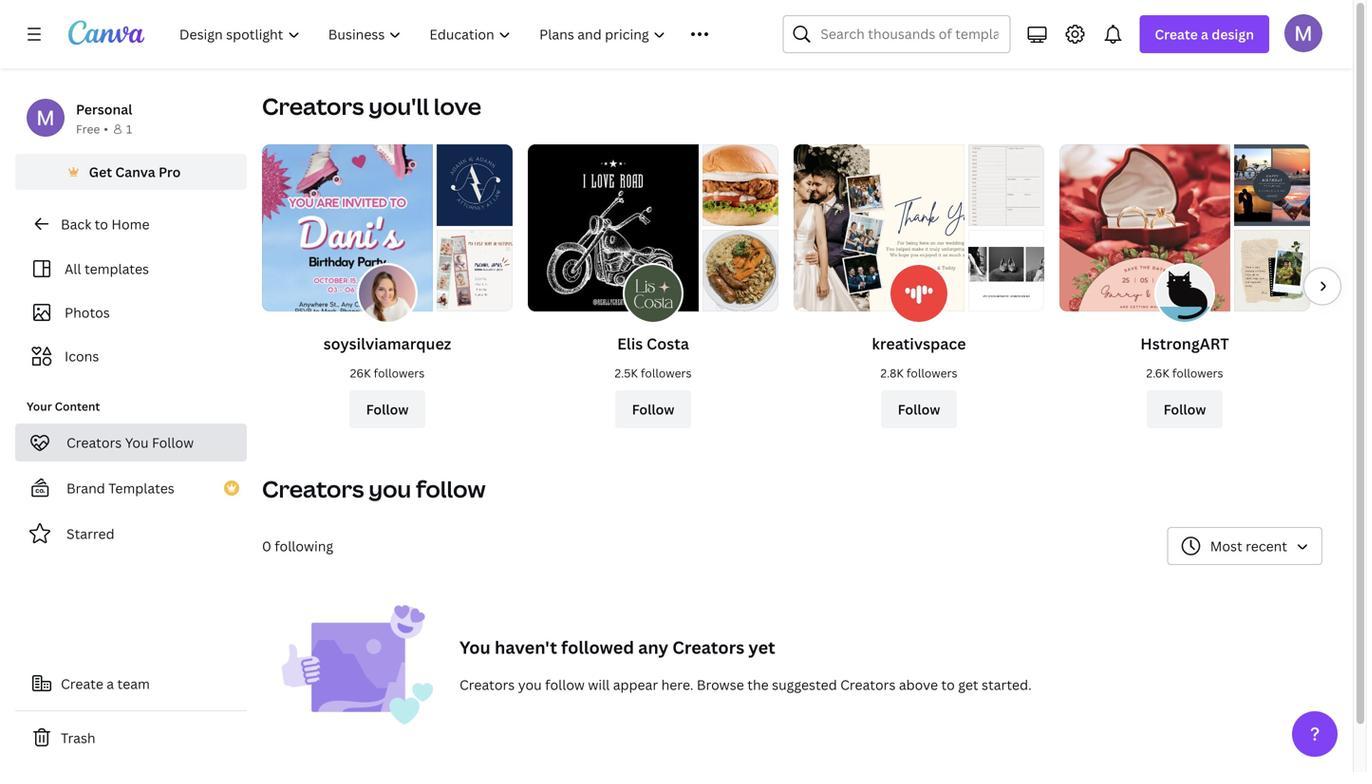 Task type: locate. For each thing, give the bounding box(es) containing it.
followers for elis costa
[[641, 365, 692, 381]]

icons link
[[27, 338, 236, 374]]

follow button down 2.5k followers
[[615, 390, 691, 428]]

elis costa link
[[617, 333, 689, 354]]

follow down 2.5k followers
[[632, 400, 675, 418]]

a inside dropdown button
[[1201, 25, 1209, 43]]

suggested
[[772, 676, 837, 694]]

0 vertical spatial create
[[1155, 25, 1198, 43]]

to left get
[[942, 676, 955, 694]]

creators inside creators you follow link
[[66, 434, 122, 452]]

follow button down 26k followers
[[349, 390, 425, 428]]

1 vertical spatial to
[[942, 676, 955, 694]]

creators you follow will appear here. browse the suggested creators above to get started.
[[460, 676, 1032, 694]]

follow button for soysilviamarquez
[[349, 390, 425, 428]]

creators down content
[[66, 434, 122, 452]]

1 vertical spatial you
[[460, 636, 491, 659]]

0 vertical spatial a
[[1201, 25, 1209, 43]]

0 horizontal spatial create
[[61, 675, 103, 693]]

26k followers
[[350, 365, 425, 381]]

trash link
[[15, 719, 247, 757]]

create inside button
[[61, 675, 103, 693]]

all templates
[[65, 260, 149, 278]]

1 vertical spatial create
[[61, 675, 103, 693]]

1 horizontal spatial follow
[[545, 676, 585, 694]]

creators left the you'll
[[262, 91, 364, 122]]

team
[[117, 675, 150, 693]]

love
[[434, 91, 482, 122]]

follow
[[416, 473, 486, 504], [545, 676, 585, 694]]

0 horizontal spatial follow
[[416, 473, 486, 504]]

home
[[111, 215, 150, 233]]

1 vertical spatial follow
[[545, 676, 585, 694]]

maria williams image
[[1285, 14, 1323, 52]]

you for creators you follow will appear here. browse the suggested creators above to get started.
[[518, 676, 542, 694]]

you'll
[[369, 91, 429, 122]]

0 vertical spatial you
[[369, 473, 411, 504]]

you
[[369, 473, 411, 504], [518, 676, 542, 694]]

follow button down 2.6k followers
[[1147, 390, 1223, 428]]

the
[[748, 676, 769, 694]]

creators for creators you follow
[[262, 473, 364, 504]]

create left design
[[1155, 25, 1198, 43]]

followers down soysilviamarquez
[[374, 365, 425, 381]]

get canva pro
[[89, 163, 181, 181]]

creators down haven't
[[460, 676, 515, 694]]

•
[[104, 121, 108, 137]]

follow down 2.6k followers
[[1164, 400, 1206, 418]]

followers
[[374, 365, 425, 381], [641, 365, 692, 381], [907, 365, 958, 381], [1173, 365, 1224, 381]]

create inside dropdown button
[[1155, 25, 1198, 43]]

4 follow button from the left
[[1147, 390, 1223, 428]]

4 followers from the left
[[1173, 365, 1224, 381]]

follow down 2.8k followers
[[898, 400, 941, 418]]

you left haven't
[[460, 636, 491, 659]]

follow for kreativspace
[[898, 400, 941, 418]]

a left team at the left bottom of page
[[107, 675, 114, 693]]

back
[[61, 215, 91, 233]]

3 followers from the left
[[907, 365, 958, 381]]

free
[[76, 121, 100, 137]]

None search field
[[783, 15, 1011, 53]]

follow for creators you follow will appear here. browse the suggested creators above to get started.
[[545, 676, 585, 694]]

elis
[[617, 333, 643, 354]]

1 follow button from the left
[[349, 390, 425, 428]]

above
[[899, 676, 938, 694]]

starred link
[[15, 515, 247, 553]]

0 vertical spatial follow
[[416, 473, 486, 504]]

1 horizontal spatial to
[[942, 676, 955, 694]]

follow down 26k followers
[[366, 400, 409, 418]]

create a team
[[61, 675, 150, 693]]

creators up browse
[[673, 636, 745, 659]]

followers for soysilviamarquez
[[374, 365, 425, 381]]

to
[[95, 215, 108, 233], [942, 676, 955, 694]]

followers down costa
[[641, 365, 692, 381]]

creators you follow link
[[15, 424, 247, 462]]

1 vertical spatial a
[[107, 675, 114, 693]]

2 follow button from the left
[[615, 390, 691, 428]]

get
[[89, 163, 112, 181]]

1 followers from the left
[[374, 365, 425, 381]]

yet
[[749, 636, 776, 659]]

your content
[[27, 398, 100, 414]]

2.8k followers
[[881, 365, 958, 381]]

a inside button
[[107, 675, 114, 693]]

create a design button
[[1140, 15, 1270, 53]]

creators up following
[[262, 473, 364, 504]]

1 horizontal spatial you
[[460, 636, 491, 659]]

top level navigation element
[[167, 15, 737, 53], [167, 15, 737, 53]]

you up templates
[[125, 434, 149, 452]]

1
[[126, 121, 132, 137]]

follow button
[[349, 390, 425, 428], [615, 390, 691, 428], [881, 390, 957, 428], [1147, 390, 1223, 428]]

a left design
[[1201, 25, 1209, 43]]

follow
[[366, 400, 409, 418], [632, 400, 675, 418], [898, 400, 941, 418], [1164, 400, 1206, 418], [152, 434, 194, 452]]

you for creators you follow
[[369, 473, 411, 504]]

icons
[[65, 347, 99, 365]]

templates
[[84, 260, 149, 278]]

follow button down 2.8k followers
[[881, 390, 957, 428]]

design
[[1212, 25, 1255, 43]]

2.6k followers
[[1147, 365, 1224, 381]]

1 horizontal spatial you
[[518, 676, 542, 694]]

1 horizontal spatial a
[[1201, 25, 1209, 43]]

creators
[[262, 91, 364, 122], [66, 434, 122, 452], [262, 473, 364, 504], [673, 636, 745, 659], [460, 676, 515, 694], [841, 676, 896, 694]]

a
[[1201, 25, 1209, 43], [107, 675, 114, 693]]

2 followers from the left
[[641, 365, 692, 381]]

you haven't followed any creators yet
[[460, 636, 776, 659]]

1 vertical spatial you
[[518, 676, 542, 694]]

followers down kreativspace link
[[907, 365, 958, 381]]

0 vertical spatial you
[[125, 434, 149, 452]]

followers down hstrongart
[[1173, 365, 1224, 381]]

1 horizontal spatial create
[[1155, 25, 1198, 43]]

creators you'll love
[[262, 91, 482, 122]]

your
[[27, 398, 52, 414]]

3 follow button from the left
[[881, 390, 957, 428]]

to right back
[[95, 215, 108, 233]]

creators you follow
[[66, 434, 194, 452]]

photos
[[65, 303, 110, 321]]

0
[[262, 537, 271, 555]]

any
[[638, 636, 669, 659]]

follow for hstrongart
[[1164, 400, 1206, 418]]

create a team button
[[15, 665, 247, 703]]

create left team at the left bottom of page
[[61, 675, 103, 693]]

back to home
[[61, 215, 150, 233]]

most recent
[[1211, 537, 1288, 555]]

0 horizontal spatial a
[[107, 675, 114, 693]]

0 horizontal spatial you
[[369, 473, 411, 504]]

create
[[1155, 25, 1198, 43], [61, 675, 103, 693]]

soysilviamarquez
[[324, 333, 451, 354]]

0 horizontal spatial to
[[95, 215, 108, 233]]

0 vertical spatial to
[[95, 215, 108, 233]]

free •
[[76, 121, 108, 137]]

Search search field
[[821, 16, 998, 52]]

you
[[125, 434, 149, 452], [460, 636, 491, 659]]



Task type: describe. For each thing, give the bounding box(es) containing it.
2.8k
[[881, 365, 904, 381]]

all
[[65, 260, 81, 278]]

will
[[588, 676, 610, 694]]

most
[[1211, 537, 1243, 555]]

content
[[55, 398, 100, 414]]

followed
[[561, 636, 634, 659]]

follow for soysilviamarquez
[[366, 400, 409, 418]]

all templates link
[[27, 251, 236, 287]]

started.
[[982, 676, 1032, 694]]

follow for creators you follow
[[416, 473, 486, 504]]

haven't
[[495, 636, 557, 659]]

creators you follow
[[262, 473, 486, 504]]

trash
[[61, 729, 96, 747]]

follow button for hstrongart
[[1147, 390, 1223, 428]]

templates
[[108, 479, 175, 497]]

create for create a design
[[1155, 25, 1198, 43]]

get canva pro button
[[15, 154, 247, 190]]

create a design
[[1155, 25, 1255, 43]]

creators left above
[[841, 676, 896, 694]]

costa
[[647, 333, 689, 354]]

brand templates
[[66, 479, 175, 497]]

soysilviamarquez link
[[324, 333, 451, 354]]

kreativspace
[[872, 333, 966, 354]]

hstrongart
[[1141, 333, 1230, 354]]

follow button for elis costa
[[615, 390, 691, 428]]

hstrongart link
[[1141, 333, 1230, 354]]

get
[[958, 676, 979, 694]]

0 horizontal spatial you
[[125, 434, 149, 452]]

photos link
[[27, 294, 236, 330]]

brand templates link
[[15, 469, 247, 507]]

a for design
[[1201, 25, 1209, 43]]

creators for creators you follow will appear here. browse the suggested creators above to get started.
[[460, 676, 515, 694]]

canva
[[115, 163, 155, 181]]

creators for creators you follow
[[66, 434, 122, 452]]

appear
[[613, 676, 658, 694]]

follow up templates
[[152, 434, 194, 452]]

brand
[[66, 479, 105, 497]]

create for create a team
[[61, 675, 103, 693]]

0 following
[[262, 537, 333, 555]]

back to home link
[[15, 205, 247, 243]]

follow for elis costa
[[632, 400, 675, 418]]

26k
[[350, 365, 371, 381]]

here.
[[662, 676, 694, 694]]

creators for creators you'll love
[[262, 91, 364, 122]]

followers for kreativspace
[[907, 365, 958, 381]]

Most recent button
[[1168, 527, 1323, 565]]

2.5k
[[615, 365, 638, 381]]

browse
[[697, 676, 744, 694]]

2.5k followers
[[615, 365, 692, 381]]

following
[[275, 537, 333, 555]]

a for team
[[107, 675, 114, 693]]

kreativspace link
[[872, 333, 966, 354]]

starred
[[66, 525, 115, 543]]

elis costa
[[617, 333, 689, 354]]

2.6k
[[1147, 365, 1170, 381]]

personal
[[76, 100, 132, 118]]

follow button for kreativspace
[[881, 390, 957, 428]]

pro
[[159, 163, 181, 181]]

followers for hstrongart
[[1173, 365, 1224, 381]]

recent
[[1246, 537, 1288, 555]]



Task type: vqa. For each thing, say whether or not it's contained in the screenshot.
the leftmost TO
yes



